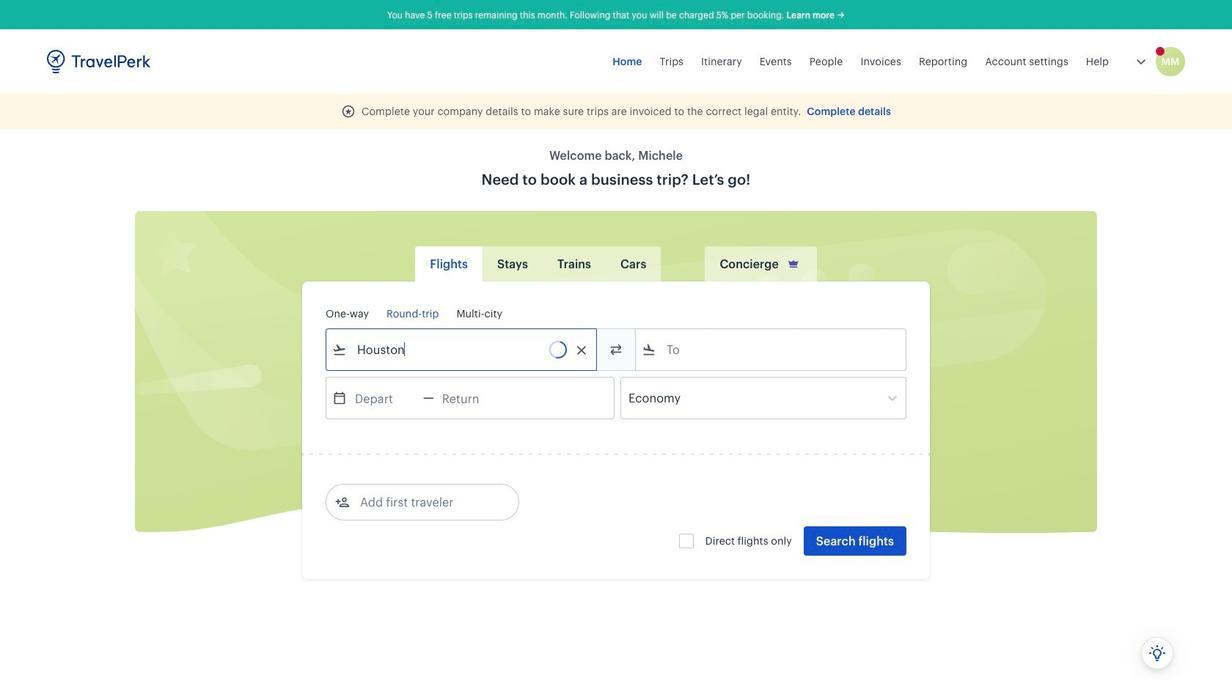 Task type: describe. For each thing, give the bounding box(es) containing it.
To search field
[[657, 338, 887, 362]]

From search field
[[347, 338, 577, 362]]



Task type: locate. For each thing, give the bounding box(es) containing it.
Return text field
[[434, 378, 511, 419]]

Depart text field
[[347, 378, 423, 419]]

Add first traveler search field
[[350, 491, 503, 514]]



